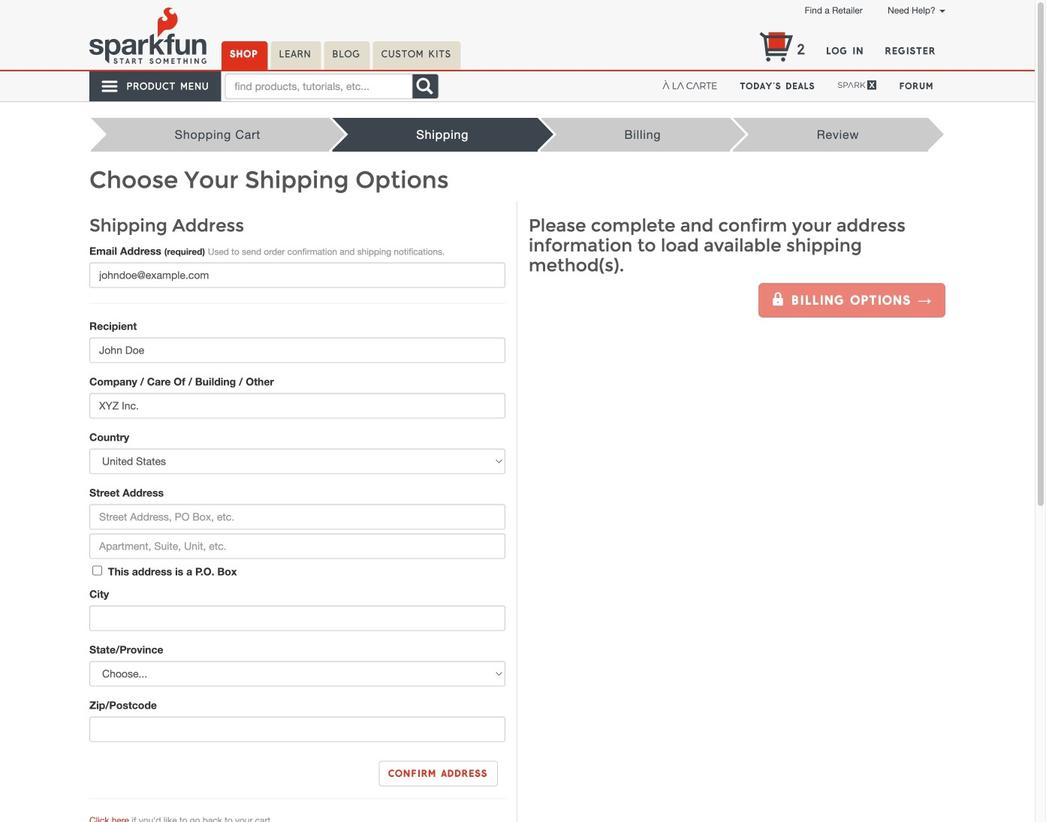 Task type: locate. For each thing, give the bounding box(es) containing it.
hamburger image
[[101, 77, 120, 95]]

Jane Doe text field
[[89, 338, 506, 363]]

lock image
[[772, 292, 787, 306]]

None text field
[[89, 606, 506, 631], [89, 717, 506, 743], [89, 606, 506, 631], [89, 717, 506, 743]]

None text field
[[89, 393, 506, 419]]

jane@example.com email field
[[89, 263, 506, 288]]

None checkbox
[[92, 566, 102, 576]]

checkout progress element
[[89, 118, 930, 152]]



Task type: describe. For each thing, give the bounding box(es) containing it.
Street Address, PO Box, etc. text field
[[89, 505, 506, 530]]

find products, tutorials, etc... text field
[[225, 74, 413, 99]]

Apartment, Suite, Unit, etc. text field
[[89, 534, 506, 559]]



Task type: vqa. For each thing, say whether or not it's contained in the screenshot.
in stock icon associated with Qwiic USB Development Kit - SAMD21 image
no



